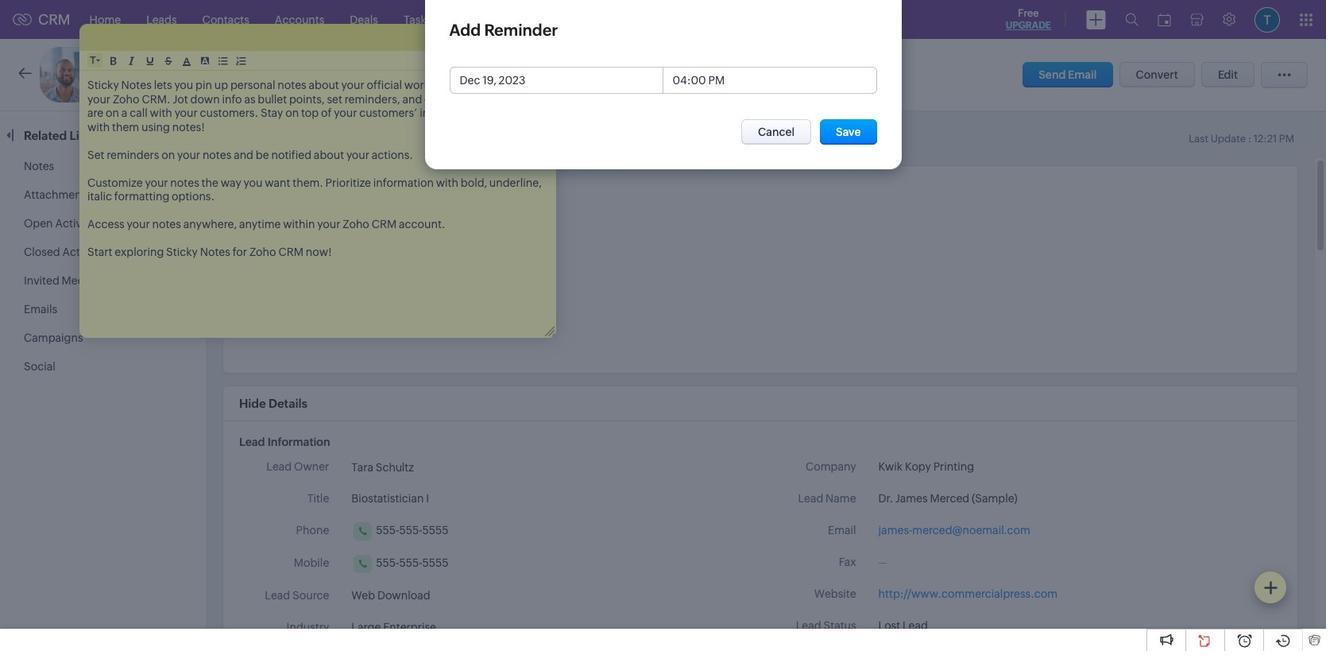 Task type: describe. For each thing, give the bounding box(es) containing it.
tara schultz for email
[[403, 191, 466, 204]]

search element
[[1116, 0, 1149, 39]]

campaigns
[[24, 331, 83, 344]]

emails link
[[24, 303, 57, 316]]

0 horizontal spatial info
[[222, 93, 242, 105]]

notes up the
[[203, 148, 232, 161]]

reminder
[[484, 21, 558, 39]]

0 horizontal spatial lost
[[403, 324, 425, 336]]

your up are
[[87, 93, 111, 105]]

dr. james merced (sample)
[[879, 492, 1018, 505]]

bold,
[[461, 176, 487, 189]]

0 vertical spatial james-merced@noemail.com
[[403, 223, 555, 236]]

information
[[373, 176, 434, 189]]

(sample) for dr. james merced (sample) - kwik kopy printing
[[246, 64, 315, 83]]

about for notes
[[309, 79, 339, 91]]

your down the set
[[334, 107, 357, 119]]

12:21
[[1254, 133, 1278, 145]]

merced for dr. james merced (sample)
[[930, 492, 970, 505]]

your up notes!
[[175, 107, 198, 119]]

your up the now!
[[317, 218, 341, 231]]

large
[[352, 621, 381, 634]]

-
[[318, 68, 322, 82]]

closed
[[24, 246, 60, 258]]

website
[[815, 587, 857, 600]]

your down timeline link
[[347, 148, 370, 161]]

want
[[265, 176, 290, 189]]

name
[[826, 492, 857, 505]]

phone for email
[[336, 257, 369, 269]]

1 vertical spatial james-merced@noemail.com link
[[879, 522, 1031, 539]]

hide details link
[[239, 397, 308, 410]]

0 vertical spatial with
[[150, 107, 172, 119]]

leads
[[146, 13, 177, 26]]

dr. for dr. james merced (sample)
[[879, 492, 894, 505]]

contacts
[[202, 13, 249, 26]]

company
[[806, 460, 857, 473]]

meetings link
[[445, 0, 518, 39]]

5555 for mobile
[[423, 556, 449, 569]]

upgrade
[[1006, 20, 1052, 31]]

anytime
[[239, 218, 281, 231]]

calls link
[[518, 0, 569, 39]]

and inside sticky notes lets you pin up personal notes about your official work items from within your zoho crm. jot down info as bullet points, set reminders, and create to-dos while you are on a call with your customers. stay on top of your customers' info before you engage with them using notes!
[[403, 93, 422, 105]]

deals link
[[337, 0, 391, 39]]

1 vertical spatial and
[[234, 148, 254, 161]]

1 vertical spatial lead status
[[796, 619, 857, 632]]

lead information
[[239, 436, 330, 448]]

open activities
[[24, 217, 103, 230]]

invited meetings
[[24, 274, 110, 287]]

1 vertical spatial lost
[[879, 619, 901, 632]]

leads link
[[134, 0, 190, 39]]

your up exploring
[[127, 218, 150, 231]]

dr. james merced (sample) - kwik kopy printing
[[107, 64, 427, 83]]

access your notes anywhere, anytime within your zoho crm account.
[[87, 218, 446, 231]]

free
[[1019, 7, 1039, 19]]

source
[[293, 589, 329, 602]]

reminder image
[[493, 27, 509, 48]]

0 horizontal spatial merced@noemail.com
[[437, 223, 555, 236]]

free upgrade
[[1006, 7, 1052, 31]]

information
[[268, 436, 330, 448]]

notes inside sticky notes lets you pin up personal notes about your official work items from within your zoho crm. jot down info as bullet points, set reminders, and create to-dos while you are on a call with your customers. stay on top of your customers' info before you engage with them using notes!
[[278, 79, 307, 91]]

1 vertical spatial sticky
[[166, 246, 198, 258]]

MMM D, YYYY text field
[[450, 68, 663, 93]]

as
[[244, 93, 256, 105]]

convert button
[[1120, 62, 1196, 87]]

0 vertical spatial james-
[[403, 223, 437, 236]]

1 vertical spatial within
[[283, 218, 315, 231]]

delete image
[[513, 27, 529, 48]]

industry
[[287, 621, 329, 634]]

0 horizontal spatial crm
[[38, 11, 70, 28]]

merced for dr. james merced (sample) - kwik kopy printing
[[184, 64, 243, 83]]

update
[[1211, 133, 1247, 145]]

555- up web download
[[376, 556, 399, 569]]

you up the engage
[[525, 93, 544, 105]]

dos
[[474, 93, 493, 105]]

1 horizontal spatial email
[[828, 524, 857, 537]]

tara schultz for title
[[352, 461, 414, 474]]

notes!
[[172, 120, 205, 133]]

invited
[[24, 274, 59, 287]]

send email button
[[1023, 62, 1113, 87]]

attachments
[[24, 188, 91, 201]]

lead owner for title
[[267, 460, 329, 473]]

campaigns link
[[24, 331, 83, 344]]

1 horizontal spatial lost lead
[[879, 619, 928, 632]]

activities for closed activities
[[62, 246, 110, 258]]

profile element
[[1246, 0, 1290, 39]]

formatting
[[114, 190, 170, 203]]

james for dr. james merced (sample)
[[896, 492, 928, 505]]

0 horizontal spatial email
[[341, 223, 369, 236]]

about for notified
[[314, 148, 344, 161]]

attachments link
[[24, 188, 91, 201]]

2 horizontal spatial zoho
[[343, 218, 370, 231]]

them.
[[293, 176, 323, 189]]

exploring
[[115, 246, 164, 258]]

hide
[[239, 397, 266, 410]]

invited meetings link
[[24, 274, 110, 287]]

timeline link
[[328, 127, 376, 141]]

customize
[[87, 176, 143, 189]]

convert
[[1136, 68, 1179, 81]]

prioritize
[[326, 176, 371, 189]]

pin
[[196, 79, 212, 91]]

1 vertical spatial james-
[[879, 524, 913, 537]]

cancel button
[[742, 119, 812, 145]]

1 vertical spatial status
[[824, 619, 857, 632]]

1 vertical spatial info
[[420, 107, 440, 119]]

notes down the formatting
[[152, 218, 181, 231]]

related
[[24, 129, 67, 142]]

account.
[[399, 218, 446, 231]]

1 vertical spatial crm
[[372, 218, 397, 231]]

last
[[1189, 133, 1209, 145]]

items
[[432, 79, 461, 91]]

overview
[[242, 127, 294, 141]]

your down notes!
[[177, 148, 200, 161]]

http://www.commercialpress.com
[[879, 587, 1058, 600]]

of
[[321, 107, 332, 119]]

activities for open activities
[[55, 217, 103, 230]]

up
[[214, 79, 228, 91]]

set
[[327, 93, 343, 105]]

social
[[24, 360, 55, 373]]

reminders
[[107, 148, 159, 161]]

italic
[[87, 190, 112, 203]]

deals
[[350, 13, 378, 26]]

lets
[[154, 79, 172, 91]]

start
[[87, 246, 112, 258]]

1 horizontal spatial merced@noemail.com
[[913, 524, 1031, 537]]

customize your notes the way you want them. prioritize information with bold, underline, italic formatting options.
[[87, 176, 544, 203]]

save button
[[820, 119, 877, 145]]

stay
[[261, 107, 283, 119]]

1 horizontal spatial on
[[162, 148, 175, 161]]

send email
[[1039, 68, 1097, 81]]

lead owner for email
[[306, 190, 369, 203]]



Task type: vqa. For each thing, say whether or not it's contained in the screenshot.


Task type: locate. For each thing, give the bounding box(es) containing it.
meetings
[[457, 13, 505, 26], [62, 274, 110, 287]]

owner down information
[[294, 460, 329, 473]]

1 vertical spatial 555-555-5555
[[376, 556, 449, 569]]

options.
[[172, 190, 215, 203]]

0 horizontal spatial merced
[[184, 64, 243, 83]]

on down using
[[162, 148, 175, 161]]

you inside customize your notes the way you want them. prioritize information with bold, underline, italic formatting options.
[[244, 176, 263, 189]]

0 horizontal spatial on
[[106, 107, 119, 119]]

1 vertical spatial lost lead
[[879, 619, 928, 632]]

details
[[269, 397, 308, 410]]

1 vertical spatial zoho
[[343, 218, 370, 231]]

activities down the access
[[62, 246, 110, 258]]

crm
[[38, 11, 70, 28], [372, 218, 397, 231], [279, 246, 304, 258]]

1 horizontal spatial zoho
[[250, 246, 276, 258]]

dr. right name at the bottom right
[[879, 492, 894, 505]]

1 vertical spatial kopy
[[905, 460, 932, 473]]

save
[[836, 126, 861, 138]]

official
[[367, 79, 402, 91]]

lead owner down prioritize
[[306, 190, 369, 203]]

and
[[403, 93, 422, 105], [234, 148, 254, 161]]

0 horizontal spatial owner
[[294, 460, 329, 473]]

1 vertical spatial merced
[[930, 492, 970, 505]]

555-555-5555 for mobile
[[376, 556, 449, 569]]

you right way
[[244, 176, 263, 189]]

from
[[463, 79, 488, 91]]

meetings up reminder image
[[457, 13, 505, 26]]

actions.
[[372, 148, 413, 161]]

tara
[[403, 191, 425, 204], [352, 461, 374, 474]]

1 vertical spatial notes
[[24, 160, 54, 173]]

create new sticky note image
[[1264, 580, 1278, 595]]

kopy up dr. james merced (sample)
[[905, 460, 932, 473]]

call
[[130, 107, 148, 119]]

i
[[426, 492, 429, 505]]

underline,
[[490, 176, 542, 189]]

on left top in the left of the page
[[285, 107, 299, 119]]

0 horizontal spatial james-
[[403, 223, 437, 236]]

minimize image
[[533, 27, 549, 48]]

overview link
[[242, 127, 294, 141]]

(sample) up bullet on the left
[[246, 64, 315, 83]]

related list
[[24, 129, 92, 142]]

0 vertical spatial email
[[1069, 68, 1097, 81]]

1 horizontal spatial with
[[150, 107, 172, 119]]

0 vertical spatial zoho
[[113, 93, 140, 105]]

0 vertical spatial status
[[336, 324, 369, 336]]

2 horizontal spatial email
[[1069, 68, 1097, 81]]

crm left home
[[38, 11, 70, 28]]

lead
[[306, 190, 331, 203], [309, 324, 334, 336], [427, 324, 453, 336], [239, 436, 265, 448], [267, 460, 292, 473], [798, 492, 824, 505], [265, 589, 290, 602], [796, 619, 822, 632], [903, 619, 928, 632]]

crm left account.
[[372, 218, 397, 231]]

1 horizontal spatial crm
[[279, 246, 304, 258]]

email down name at the bottom right
[[828, 524, 857, 537]]

1 vertical spatial phone
[[296, 524, 329, 537]]

emails
[[24, 303, 57, 316]]

1 vertical spatial about
[[314, 148, 344, 161]]

you
[[174, 79, 193, 91], [525, 93, 544, 105], [478, 107, 497, 119], [244, 176, 263, 189]]

555- down biostatistician i at the left of the page
[[399, 524, 423, 537]]

with down are
[[87, 120, 110, 133]]

james-merced@noemail.com link down bold,
[[403, 219, 555, 236]]

while
[[495, 93, 523, 105]]

merced up down
[[184, 64, 243, 83]]

your up the set
[[342, 79, 365, 91]]

notes up points,
[[278, 79, 307, 91]]

2 vertical spatial email
[[828, 524, 857, 537]]

printing up reminders,
[[383, 68, 427, 82]]

on
[[106, 107, 119, 119], [285, 107, 299, 119], [162, 148, 175, 161]]

you down dos
[[478, 107, 497, 119]]

top
[[301, 107, 319, 119]]

owner for title
[[294, 460, 329, 473]]

owner for email
[[334, 190, 369, 203]]

notes left for
[[200, 246, 230, 258]]

1 vertical spatial dr.
[[879, 492, 894, 505]]

notes
[[278, 79, 307, 91], [203, 148, 232, 161], [170, 176, 199, 189], [152, 218, 181, 231]]

555-555-5555 for phone
[[376, 524, 449, 537]]

555-555-5555
[[376, 524, 449, 537], [376, 556, 449, 569]]

0 vertical spatial dr.
[[107, 64, 130, 83]]

lead owner down information
[[267, 460, 329, 473]]

james- down information
[[403, 223, 437, 236]]

dr. up a
[[107, 64, 130, 83]]

are
[[87, 107, 103, 119]]

merced down kwik kopy printing
[[930, 492, 970, 505]]

merced@noemail.com down dr. james merced (sample)
[[913, 524, 1031, 537]]

0 horizontal spatial meetings
[[62, 274, 110, 287]]

way
[[221, 176, 241, 189]]

0 vertical spatial and
[[403, 93, 422, 105]]

schultz for title
[[376, 461, 414, 474]]

james down kwik kopy printing
[[896, 492, 928, 505]]

1 horizontal spatial james
[[896, 492, 928, 505]]

5555 up download
[[423, 556, 449, 569]]

kwik
[[324, 68, 350, 82], [879, 460, 903, 473]]

1 vertical spatial kwik
[[879, 460, 903, 473]]

0 vertical spatial lost lead
[[403, 324, 453, 336]]

sticky up are
[[87, 79, 119, 91]]

within inside sticky notes lets you pin up personal notes about your official work items from within your zoho crm. jot down info as bullet points, set reminders, and create to-dos while you are on a call with your customers. stay on top of your customers' info before you engage with them using notes!
[[490, 79, 522, 91]]

create menu image
[[1087, 10, 1107, 29]]

james- down dr. james merced (sample)
[[879, 524, 913, 537]]

crm left the now!
[[279, 246, 304, 258]]

tara schultz
[[403, 191, 466, 204], [352, 461, 414, 474]]

2 vertical spatial with
[[436, 176, 459, 189]]

be
[[256, 148, 269, 161]]

large enterprise
[[352, 621, 436, 634]]

zoho down prioritize
[[343, 218, 370, 231]]

0 horizontal spatial kwik
[[324, 68, 350, 82]]

None text field
[[663, 68, 876, 93]]

1 horizontal spatial james-merced@noemail.com link
[[879, 522, 1031, 539]]

1 horizontal spatial (sample)
[[972, 492, 1018, 505]]

on left a
[[106, 107, 119, 119]]

james-merced@noemail.com down dr. james merced (sample)
[[879, 524, 1031, 537]]

james-merced@noemail.com down bold,
[[403, 223, 555, 236]]

0 horizontal spatial zoho
[[113, 93, 140, 105]]

2 vertical spatial notes
[[200, 246, 230, 258]]

within up the now!
[[283, 218, 315, 231]]

lead owner
[[306, 190, 369, 203], [267, 460, 329, 473]]

0 horizontal spatial and
[[234, 148, 254, 161]]

1 horizontal spatial lead status
[[796, 619, 857, 632]]

search image
[[1126, 13, 1139, 26]]

0 vertical spatial lead status
[[309, 324, 369, 336]]

within up while
[[490, 79, 522, 91]]

meetings inside 'link'
[[457, 13, 505, 26]]

edit
[[1219, 68, 1239, 81]]

schultz up biostatistician i at the left of the page
[[376, 461, 414, 474]]

engage
[[499, 107, 539, 119]]

schultz for email
[[427, 191, 466, 204]]

email right the send
[[1069, 68, 1097, 81]]

download
[[378, 589, 431, 602]]

:
[[1249, 133, 1252, 145]]

1 horizontal spatial phone
[[336, 257, 369, 269]]

open
[[24, 217, 53, 230]]

0 horizontal spatial phone
[[296, 524, 329, 537]]

about inside sticky notes lets you pin up personal notes about your official work items from within your zoho crm. jot down info as bullet points, set reminders, and create to-dos while you are on a call with your customers. stay on top of your customers' info before you engage with them using notes!
[[309, 79, 339, 91]]

2 horizontal spatial crm
[[372, 218, 397, 231]]

555- down biostatistician
[[376, 524, 399, 537]]

owner down prioritize
[[334, 190, 369, 203]]

0 horizontal spatial lost lead
[[403, 324, 453, 336]]

closed activities link
[[24, 246, 110, 258]]

accounts
[[275, 13, 325, 26]]

5555
[[423, 524, 449, 537], [423, 556, 449, 569]]

with left bold,
[[436, 176, 459, 189]]

notes inside customize your notes the way you want them. prioritize information with bold, underline, italic formatting options.
[[170, 176, 199, 189]]

1 horizontal spatial merced
[[930, 492, 970, 505]]

1 vertical spatial tara schultz
[[352, 461, 414, 474]]

0 vertical spatial lead owner
[[306, 190, 369, 203]]

555- up download
[[399, 556, 423, 569]]

pm
[[1280, 133, 1295, 145]]

555-555-5555 down 'i'
[[376, 524, 449, 537]]

accounts link
[[262, 0, 337, 39]]

and left the be
[[234, 148, 254, 161]]

notified
[[271, 148, 312, 161]]

1 vertical spatial schultz
[[376, 461, 414, 474]]

sticky down anywhere,
[[166, 246, 198, 258]]

phone
[[336, 257, 369, 269], [296, 524, 329, 537]]

1 horizontal spatial info
[[420, 107, 440, 119]]

5555 for phone
[[423, 524, 449, 537]]

0 horizontal spatial printing
[[383, 68, 427, 82]]

email inside button
[[1069, 68, 1097, 81]]

calendar image
[[1158, 13, 1172, 26]]

your inside customize your notes the way you want them. prioritize information with bold, underline, italic formatting options.
[[145, 176, 168, 189]]

0 horizontal spatial james-merced@noemail.com link
[[403, 219, 555, 236]]

them
[[112, 120, 139, 133]]

1 horizontal spatial status
[[824, 619, 857, 632]]

biostatistician i
[[352, 492, 429, 505]]

zoho inside sticky notes lets you pin up personal notes about your official work items from within your zoho crm. jot down info as bullet points, set reminders, and create to-dos while you are on a call with your customers. stay on top of your customers' info before you engage with them using notes!
[[113, 93, 140, 105]]

kwik right - in the left top of the page
[[324, 68, 350, 82]]

info down create
[[420, 107, 440, 119]]

activities up closed activities
[[55, 217, 103, 230]]

1 horizontal spatial james-
[[879, 524, 913, 537]]

1 horizontal spatial james-merced@noemail.com
[[879, 524, 1031, 537]]

(sample) down kwik kopy printing
[[972, 492, 1018, 505]]

1 horizontal spatial notes
[[121, 79, 152, 91]]

1 vertical spatial printing
[[934, 460, 975, 473]]

1 5555 from the top
[[423, 524, 449, 537]]

zoho right for
[[250, 246, 276, 258]]

sticky notes lets you pin up personal notes about your official work items from within your zoho crm. jot down info as bullet points, set reminders, and create to-dos while you are on a call with your customers. stay on top of your customers' info before you engage with them using notes!
[[87, 79, 546, 133]]

1 horizontal spatial lost
[[879, 619, 901, 632]]

tara down information
[[403, 191, 425, 204]]

0 vertical spatial 555-555-5555
[[376, 524, 449, 537]]

with down the crm.
[[150, 107, 172, 119]]

1 horizontal spatial within
[[490, 79, 522, 91]]

0 horizontal spatial james-merced@noemail.com
[[403, 223, 555, 236]]

anywhere,
[[183, 218, 237, 231]]

printing inside dr. james merced (sample) - kwik kopy printing
[[383, 68, 427, 82]]

tara schultz up biostatistician
[[352, 461, 414, 474]]

now!
[[306, 246, 332, 258]]

using
[[142, 120, 170, 133]]

kwik inside dr. james merced (sample) - kwik kopy printing
[[324, 68, 350, 82]]

info up customers.
[[222, 93, 242, 105]]

zoho up a
[[113, 93, 140, 105]]

phone right the now!
[[336, 257, 369, 269]]

(sample) for dr. james merced (sample)
[[972, 492, 1018, 505]]

kopy inside dr. james merced (sample) - kwik kopy printing
[[353, 68, 381, 82]]

to-
[[459, 93, 474, 105]]

2 vertical spatial zoho
[[250, 246, 276, 258]]

tara up biostatistician
[[352, 461, 374, 474]]

tara for email
[[403, 191, 425, 204]]

0 vertical spatial about
[[309, 79, 339, 91]]

and down work
[[403, 93, 422, 105]]

0 horizontal spatial tara
[[352, 461, 374, 474]]

1 555-555-5555 from the top
[[376, 524, 449, 537]]

kopy up reminders,
[[353, 68, 381, 82]]

0 horizontal spatial kopy
[[353, 68, 381, 82]]

0 vertical spatial printing
[[383, 68, 427, 82]]

kwik kopy printing
[[879, 460, 975, 473]]

create menu element
[[1077, 0, 1116, 39]]

email down prioritize
[[341, 223, 369, 236]]

home
[[90, 13, 121, 26]]

printing up dr. james merced (sample)
[[934, 460, 975, 473]]

0 vertical spatial info
[[222, 93, 242, 105]]

calls
[[531, 13, 556, 26]]

0 vertical spatial within
[[490, 79, 522, 91]]

cancel
[[758, 126, 795, 138]]

notes up the crm.
[[121, 79, 152, 91]]

about up the set
[[309, 79, 339, 91]]

james for dr. james merced (sample) - kwik kopy printing
[[133, 64, 181, 83]]

2 horizontal spatial notes
[[200, 246, 230, 258]]

hide details
[[239, 397, 308, 410]]

dr. for dr. james merced (sample) - kwik kopy printing
[[107, 64, 130, 83]]

web
[[352, 589, 375, 602]]

you up 'jot'
[[174, 79, 193, 91]]

phone for title
[[296, 524, 329, 537]]

notes down related
[[24, 160, 54, 173]]

lost
[[403, 324, 425, 336], [879, 619, 901, 632]]

0 vertical spatial merced
[[184, 64, 243, 83]]

555-555-5555 up download
[[376, 556, 449, 569]]

0 horizontal spatial with
[[87, 120, 110, 133]]

tasks
[[404, 13, 432, 26]]

merced@noemail.com down underline,
[[437, 223, 555, 236]]

2 horizontal spatial on
[[285, 107, 299, 119]]

sticky inside sticky notes lets you pin up personal notes about your official work items from within your zoho crm. jot down info as bullet points, set reminders, and create to-dos while you are on a call with your customers. stay on top of your customers' info before you engage with them using notes!
[[87, 79, 119, 91]]

0 horizontal spatial status
[[336, 324, 369, 336]]

1 horizontal spatial kopy
[[905, 460, 932, 473]]

crm link
[[13, 11, 70, 28]]

schultz down bold,
[[427, 191, 466, 204]]

customers'
[[359, 107, 418, 119]]

2 vertical spatial crm
[[279, 246, 304, 258]]

your up the formatting
[[145, 176, 168, 189]]

notes up options. at top
[[170, 176, 199, 189]]

about down timeline
[[314, 148, 344, 161]]

a
[[121, 107, 127, 119]]

0 vertical spatial merced@noemail.com
[[437, 223, 555, 236]]

0 vertical spatial meetings
[[457, 13, 505, 26]]

sticky
[[87, 79, 119, 91], [166, 246, 198, 258]]

james-merced@noemail.com link down dr. james merced (sample)
[[879, 522, 1031, 539]]

down
[[190, 93, 220, 105]]

tara schultz up account.
[[403, 191, 466, 204]]

1 vertical spatial james-merced@noemail.com
[[879, 524, 1031, 537]]

0 vertical spatial tara
[[403, 191, 425, 204]]

kwik right 'company'
[[879, 460, 903, 473]]

with inside customize your notes the way you want them. prioritize information with bold, underline, italic formatting options.
[[436, 176, 459, 189]]

crm.
[[142, 93, 171, 105]]

for
[[233, 246, 247, 258]]

1 vertical spatial meetings
[[62, 274, 110, 287]]

add
[[450, 21, 481, 39]]

5555 down 'i'
[[423, 524, 449, 537]]

closed activities
[[24, 246, 110, 258]]

personal
[[230, 79, 275, 91]]

2 555-555-5555 from the top
[[376, 556, 449, 569]]

1 vertical spatial with
[[87, 120, 110, 133]]

1 horizontal spatial sticky
[[166, 246, 198, 258]]

0 vertical spatial phone
[[336, 257, 369, 269]]

meetings down start
[[62, 274, 110, 287]]

0 horizontal spatial dr.
[[107, 64, 130, 83]]

0 vertical spatial (sample)
[[246, 64, 315, 83]]

customers.
[[200, 107, 258, 119]]

jot
[[173, 93, 188, 105]]

1 vertical spatial james
[[896, 492, 928, 505]]

james up the crm.
[[133, 64, 181, 83]]

notes inside sticky notes lets you pin up personal notes about your official work items from within your zoho crm. jot down info as bullet points, set reminders, and create to-dos while you are on a call with your customers. stay on top of your customers' info before you engage with them using notes!
[[121, 79, 152, 91]]

1 horizontal spatial owner
[[334, 190, 369, 203]]

profile image
[[1255, 7, 1281, 32]]

web download
[[352, 589, 431, 602]]

tara for title
[[352, 461, 374, 474]]

0 vertical spatial schultz
[[427, 191, 466, 204]]

contacts link
[[190, 0, 262, 39]]

james-merced@noemail.com link
[[403, 219, 555, 236], [879, 522, 1031, 539]]

info
[[222, 93, 242, 105], [420, 107, 440, 119]]

with
[[150, 107, 172, 119], [87, 120, 110, 133], [436, 176, 459, 189]]

2 5555 from the top
[[423, 556, 449, 569]]

phone down 'title'
[[296, 524, 329, 537]]

lost lead
[[403, 324, 453, 336], [879, 619, 928, 632]]

1 horizontal spatial and
[[403, 93, 422, 105]]

0 horizontal spatial lead status
[[309, 324, 369, 336]]



